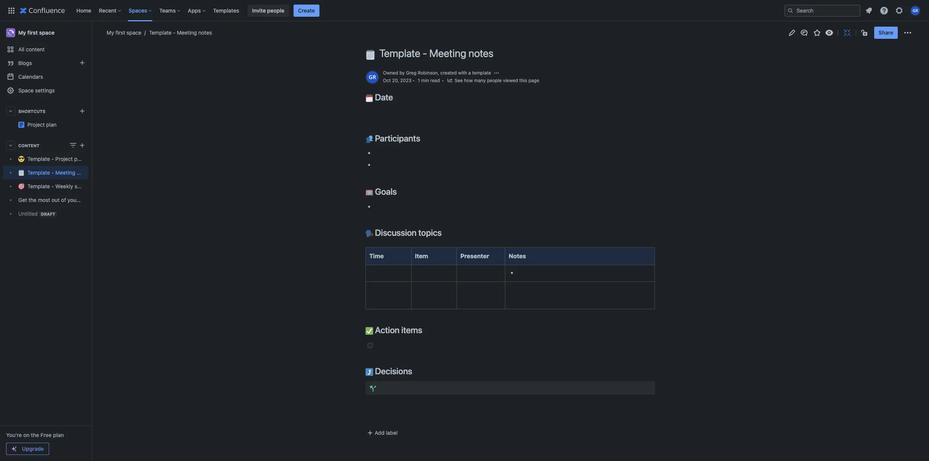 Task type: locate. For each thing, give the bounding box(es) containing it.
template - weekly status report
[[27, 183, 106, 190]]

space settings
[[18, 87, 55, 94]]

see how many people viewed this page button
[[447, 77, 539, 85]]

space
[[18, 87, 34, 94]]

template - meeting notes link
[[141, 29, 212, 37], [3, 166, 90, 180]]

first inside space element
[[27, 29, 38, 36]]

1 vertical spatial template - meeting notes link
[[3, 166, 90, 180]]

items
[[401, 325, 422, 336]]

0 vertical spatial the
[[29, 197, 36, 204]]

plan
[[107, 118, 118, 125], [46, 121, 57, 128], [74, 156, 85, 162], [53, 432, 64, 439]]

:goal: image
[[366, 189, 373, 197], [366, 189, 373, 197]]

notification icon image
[[865, 6, 874, 15]]

- left 'weekly'
[[51, 183, 54, 190]]

decision image
[[367, 383, 379, 395]]

- down content dropdown button
[[51, 156, 54, 162]]

template down content dropdown button
[[27, 156, 50, 162]]

space up "all content" link
[[39, 29, 54, 36]]

0 horizontal spatial my
[[18, 29, 26, 36]]

0 horizontal spatial template - meeting notes
[[27, 170, 90, 176]]

0 horizontal spatial copy image
[[396, 187, 405, 196]]

2 vertical spatial template - meeting notes
[[27, 170, 90, 176]]

project
[[88, 118, 106, 125], [27, 121, 45, 128], [55, 156, 73, 162]]

template - meeting notes inside tree
[[27, 170, 90, 176]]

content
[[18, 143, 39, 148]]

1 horizontal spatial people
[[487, 78, 502, 83]]

meeting down apps
[[177, 29, 197, 36]]

2 vertical spatial notes
[[77, 170, 90, 176]]

my
[[18, 29, 26, 36], [107, 29, 114, 36]]

1 horizontal spatial project
[[55, 156, 73, 162]]

project plan for project plan link under shortcuts dropdown button
[[27, 121, 57, 128]]

space element
[[0, 21, 118, 462]]

template - meeting notes
[[149, 29, 212, 36], [379, 47, 494, 59], [27, 170, 90, 176]]

1 horizontal spatial template - meeting notes
[[149, 29, 212, 36]]

oct 20, 2023
[[383, 78, 412, 83]]

my first space up content
[[18, 29, 54, 36]]

1 horizontal spatial project plan
[[88, 118, 118, 125]]

the right 'on' at bottom left
[[31, 432, 39, 439]]

1 vertical spatial notes
[[469, 47, 494, 59]]

template - meeting notes up the owned by greg robinson , created with a template
[[379, 47, 494, 59]]

people inside the global element
[[267, 7, 284, 14]]

template - meeting notes down teams popup button
[[149, 29, 212, 36]]

tree
[[3, 152, 108, 221]]

template - meeting notes down template - project plan
[[27, 170, 90, 176]]

template inside template - weekly status report link
[[27, 183, 50, 190]]

2 horizontal spatial project
[[88, 118, 106, 125]]

my right collapse sidebar image
[[107, 29, 114, 36]]

meeting up 'weekly'
[[55, 170, 75, 176]]

of
[[61, 197, 66, 204]]

template - meeting notes link down template - project plan
[[3, 166, 90, 180]]

settings
[[35, 87, 55, 94]]

1 vertical spatial the
[[31, 432, 39, 439]]

notes down apps popup button
[[198, 29, 212, 36]]

meeting
[[177, 29, 197, 36], [429, 47, 466, 59], [55, 170, 75, 176]]

stop watching image
[[825, 28, 834, 37]]

template
[[472, 70, 491, 76]]

templates
[[213, 7, 239, 14]]

copy image for decisions
[[412, 367, 421, 376]]

my up all at left top
[[18, 29, 26, 36]]

appswitcher icon image
[[7, 6, 16, 15]]

spaces button
[[126, 4, 155, 17]]

no restrictions image
[[861, 28, 870, 37]]

this
[[519, 78, 527, 83]]

1
[[418, 78, 420, 83]]

2 horizontal spatial template - meeting notes
[[379, 47, 494, 59]]

get the most out of your team space
[[18, 197, 108, 204]]

get
[[18, 197, 27, 204]]

template up by
[[379, 47, 420, 59]]

participants
[[373, 133, 420, 144]]

notes
[[509, 253, 526, 260]]

project plan link
[[3, 118, 118, 132], [27, 121, 57, 128]]

copy image for goals
[[396, 187, 405, 196]]

first up the "all content"
[[27, 29, 38, 36]]

template up most
[[27, 183, 50, 190]]

tree containing template - project plan
[[3, 152, 108, 221]]

invite people
[[252, 7, 284, 14]]

spaces
[[129, 7, 147, 14]]

1 horizontal spatial copy image
[[422, 326, 431, 335]]

on
[[23, 432, 30, 439]]

meeting up created
[[429, 47, 466, 59]]

change view image
[[69, 141, 78, 150]]

2 my from the left
[[107, 29, 114, 36]]

draft
[[41, 212, 55, 217]]

teams
[[159, 7, 176, 14]]

greg
[[406, 70, 417, 76]]

all content
[[18, 46, 45, 53]]

home
[[76, 7, 91, 14]]

you're
[[6, 432, 22, 439]]

0 horizontal spatial project
[[27, 121, 45, 128]]

how
[[464, 78, 473, 83]]

decisions
[[373, 367, 412, 377]]

template - meeting notes link down teams popup button
[[141, 29, 212, 37]]

project inside "link"
[[55, 156, 73, 162]]

2 vertical spatial meeting
[[55, 170, 75, 176]]

my first space link
[[3, 25, 88, 40], [107, 29, 141, 37]]

goals
[[373, 187, 397, 197]]

1 my first space from the left
[[18, 29, 54, 36]]

create a page image
[[78, 141, 87, 150]]

notes up status
[[77, 170, 90, 176]]

2 horizontal spatial space
[[127, 29, 141, 36]]

share
[[879, 29, 893, 36]]

space down spaces
[[127, 29, 141, 36]]

banner containing home
[[0, 0, 929, 21]]

project plan
[[88, 118, 118, 125], [27, 121, 57, 128]]

:speaking_head: image
[[366, 230, 373, 238], [366, 230, 373, 238]]

my first space link down recent popup button
[[107, 29, 141, 37]]

0 vertical spatial people
[[267, 7, 284, 14]]

2 horizontal spatial meeting
[[429, 47, 466, 59]]

2 first from the left
[[116, 29, 125, 36]]

my first space link up "all content" link
[[3, 25, 88, 40]]

people right invite
[[267, 7, 284, 14]]

0 vertical spatial template - meeting notes link
[[141, 29, 212, 37]]

0 horizontal spatial my first space
[[18, 29, 54, 36]]

0 vertical spatial copy image
[[396, 187, 405, 196]]

:notepad_spiral: image
[[366, 50, 376, 60], [366, 50, 376, 60]]

1 horizontal spatial first
[[116, 29, 125, 36]]

copy image
[[392, 93, 401, 102], [420, 134, 429, 143], [441, 228, 450, 237], [412, 367, 421, 376]]

first down recent popup button
[[116, 29, 125, 36]]

page
[[529, 78, 539, 83]]

0 horizontal spatial project plan
[[27, 121, 57, 128]]

min
[[421, 78, 429, 83]]

0 horizontal spatial people
[[267, 7, 284, 14]]

1 my from the left
[[18, 29, 26, 36]]

copy image for action items
[[422, 326, 431, 335]]

shortcuts button
[[3, 104, 88, 118]]

untitled
[[18, 211, 38, 217]]

first
[[27, 29, 38, 36], [116, 29, 125, 36]]

banner
[[0, 0, 929, 21]]

the right the get
[[29, 197, 36, 204]]

tree inside space element
[[3, 152, 108, 221]]

1 first from the left
[[27, 29, 38, 36]]

1 horizontal spatial meeting
[[177, 29, 197, 36]]

greg robinson image
[[366, 71, 379, 83]]

viewed
[[503, 78, 518, 83]]

confluence image
[[20, 6, 65, 15], [20, 6, 65, 15]]

the inside get the most out of your team space link
[[29, 197, 36, 204]]

template - project plan image
[[18, 122, 24, 128]]

content
[[26, 46, 45, 53]]

1 horizontal spatial template - meeting notes link
[[141, 29, 212, 37]]

my first space
[[18, 29, 54, 36], [107, 29, 141, 36]]

1 horizontal spatial notes
[[198, 29, 212, 36]]

0 horizontal spatial meeting
[[55, 170, 75, 176]]

- inside "link"
[[51, 156, 54, 162]]

space down report
[[94, 197, 108, 204]]

1 horizontal spatial my first space
[[107, 29, 141, 36]]

search image
[[788, 7, 794, 14]]

settings icon image
[[895, 6, 904, 15]]

2023
[[400, 78, 412, 83]]

0 vertical spatial meeting
[[177, 29, 197, 36]]

quick summary image
[[843, 28, 852, 37]]

presenter
[[461, 253, 489, 260]]

:arrow_heading_up: image
[[366, 369, 373, 376], [366, 369, 373, 376]]

content button
[[3, 139, 88, 152]]

my first space down recent popup button
[[107, 29, 141, 36]]

premium image
[[11, 446, 17, 452]]

copy image
[[396, 187, 405, 196], [422, 326, 431, 335]]

1 vertical spatial copy image
[[422, 326, 431, 335]]

project plan link down shortcuts dropdown button
[[27, 121, 57, 128]]

1 horizontal spatial my
[[107, 29, 114, 36]]

the
[[29, 197, 36, 204], [31, 432, 39, 439]]

out
[[52, 197, 60, 204]]

templates link
[[211, 4, 241, 17]]

global element
[[5, 0, 783, 21]]

:calendar_spiral: image
[[366, 94, 373, 102], [366, 94, 373, 102]]

people
[[267, 7, 284, 14], [487, 78, 502, 83]]

template
[[149, 29, 172, 36], [379, 47, 420, 59], [27, 156, 50, 162], [27, 170, 50, 176], [27, 183, 50, 190]]

- up robinson
[[423, 47, 427, 59]]

people down manage page ownership icon
[[487, 78, 502, 83]]

space
[[39, 29, 54, 36], [127, 29, 141, 36], [94, 197, 108, 204]]

0 horizontal spatial notes
[[77, 170, 90, 176]]

0 horizontal spatial template - meeting notes link
[[3, 166, 90, 180]]

template - project plan
[[27, 156, 85, 162]]

manage page ownership image
[[493, 70, 500, 76]]

shortcuts
[[18, 109, 45, 114]]

0 horizontal spatial first
[[27, 29, 38, 36]]

0 horizontal spatial my first space link
[[3, 25, 88, 40]]

:busts_in_silhouette: image
[[366, 136, 373, 143], [366, 136, 373, 143]]

notes up template
[[469, 47, 494, 59]]

-
[[173, 29, 175, 36], [423, 47, 427, 59], [51, 156, 54, 162], [51, 170, 54, 176], [51, 183, 54, 190]]

1 horizontal spatial space
[[94, 197, 108, 204]]



Task type: describe. For each thing, give the bounding box(es) containing it.
by
[[400, 70, 405, 76]]

:white_check_mark: image
[[366, 328, 373, 335]]

home link
[[74, 4, 94, 17]]

your
[[67, 197, 78, 204]]

topics
[[418, 228, 442, 238]]

created
[[440, 70, 457, 76]]

1 vertical spatial meeting
[[429, 47, 466, 59]]

Search field
[[785, 4, 861, 17]]

owned
[[383, 70, 398, 76]]

project for project plan link over change view image
[[88, 118, 106, 125]]

0 vertical spatial notes
[[198, 29, 212, 36]]

status
[[75, 183, 90, 190]]

copy image for discussion topics
[[441, 228, 450, 237]]

collapse sidebar image
[[83, 25, 100, 40]]

help icon image
[[880, 6, 889, 15]]

robinson
[[418, 70, 438, 76]]

apps button
[[186, 4, 209, 17]]

project plan link up change view image
[[3, 118, 118, 132]]

0 horizontal spatial space
[[39, 29, 54, 36]]

2 horizontal spatial notes
[[469, 47, 494, 59]]

meeting inside space element
[[55, 170, 75, 176]]

- down teams popup button
[[173, 29, 175, 36]]

- up template - weekly status report link
[[51, 170, 54, 176]]

weekly
[[55, 183, 73, 190]]

0 vertical spatial template - meeting notes
[[149, 29, 212, 36]]

upgrade
[[22, 446, 44, 452]]

apps
[[188, 7, 201, 14]]

recent button
[[97, 4, 124, 17]]

see
[[455, 78, 463, 83]]

action items
[[373, 325, 422, 336]]

discussion topics
[[373, 228, 442, 238]]

1 vertical spatial people
[[487, 78, 502, 83]]

calendars link
[[3, 70, 88, 84]]

20,
[[392, 78, 399, 83]]

template - weekly status report link
[[3, 180, 106, 193]]

label
[[386, 430, 398, 436]]

upgrade button
[[6, 444, 49, 455]]

most
[[38, 197, 50, 204]]

project for project plan link under shortcuts dropdown button
[[27, 121, 45, 128]]

edit this page image
[[787, 28, 797, 37]]

item
[[415, 253, 428, 260]]

template down "teams"
[[149, 29, 172, 36]]

time
[[369, 253, 384, 260]]

you're on the free plan
[[6, 432, 64, 439]]

owned by greg robinson , created with a template
[[383, 70, 491, 76]]

template - project plan link
[[3, 152, 88, 166]]

space settings link
[[3, 84, 88, 97]]

my inside space element
[[18, 29, 26, 36]]

blogs
[[18, 60, 32, 66]]

create link
[[294, 4, 319, 17]]

space inside tree
[[94, 197, 108, 204]]

oct
[[383, 78, 391, 83]]

blogs link
[[3, 56, 88, 70]]

team
[[80, 197, 92, 204]]

copy image for participants
[[420, 134, 429, 143]]

template inside template - project plan "link"
[[27, 156, 50, 162]]

template down template - project plan "link"
[[27, 170, 50, 176]]

all
[[18, 46, 24, 53]]

a
[[468, 70, 471, 76]]

project plan for project plan link over change view image
[[88, 118, 118, 125]]

see how many people viewed this page
[[455, 78, 539, 83]]

add
[[375, 430, 385, 436]]

share button
[[874, 27, 898, 39]]

invite
[[252, 7, 266, 14]]

all content link
[[3, 43, 88, 56]]

star image
[[813, 28, 822, 37]]

many
[[474, 78, 486, 83]]

untitled draft
[[18, 211, 55, 217]]

read
[[430, 78, 440, 83]]

report
[[91, 183, 106, 190]]

greg robinson link
[[406, 70, 438, 76]]

more actions image
[[903, 28, 913, 37]]

my first space inside space element
[[18, 29, 54, 36]]

1 vertical spatial template - meeting notes
[[379, 47, 494, 59]]

,
[[438, 70, 439, 76]]

1 horizontal spatial my first space link
[[107, 29, 141, 37]]

2 my first space from the left
[[107, 29, 141, 36]]

copy image for date
[[392, 93, 401, 102]]

with a template button
[[458, 70, 491, 76]]

recent
[[99, 7, 116, 14]]

add shortcut image
[[78, 107, 87, 116]]

with
[[458, 70, 467, 76]]

get the most out of your team space link
[[3, 193, 108, 207]]

calendars
[[18, 74, 43, 80]]

create
[[298, 7, 315, 14]]

invite people button
[[248, 4, 289, 17]]

discussion
[[375, 228, 417, 238]]

Add label text field
[[365, 430, 424, 437]]

plan inside "link"
[[74, 156, 85, 162]]

add label
[[375, 430, 398, 436]]

date
[[373, 92, 393, 102]]

:white_check_mark: image
[[366, 328, 373, 335]]

create a blog image
[[78, 58, 87, 67]]

notes inside space element
[[77, 170, 90, 176]]

1 min read
[[418, 78, 440, 83]]

free
[[41, 432, 52, 439]]

action
[[375, 325, 400, 336]]

teams button
[[157, 4, 183, 17]]



Task type: vqa. For each thing, say whether or not it's contained in the screenshot.
Overview
no



